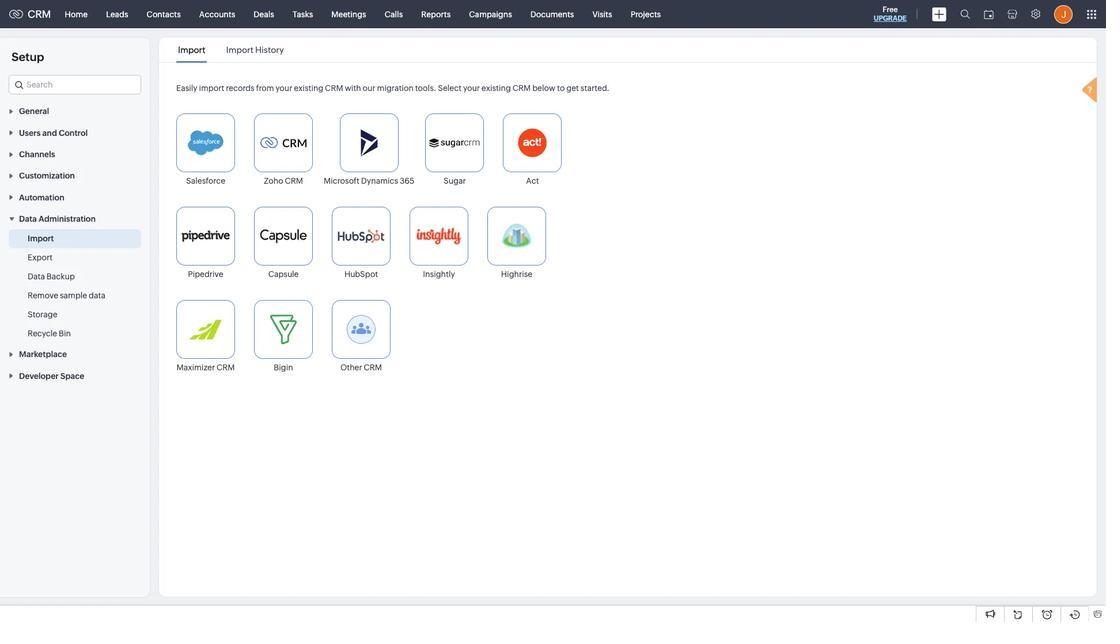 Task type: describe. For each thing, give the bounding box(es) containing it.
sample
[[60, 291, 87, 300]]

our
[[363, 84, 376, 93]]

remove sample data link
[[28, 290, 105, 301]]

started.
[[581, 84, 610, 93]]

hubspot
[[345, 270, 378, 279]]

storage
[[28, 310, 57, 319]]

visits
[[593, 10, 612, 19]]

salesforce
[[186, 176, 225, 186]]

data administration
[[19, 214, 96, 224]]

maximizer crm
[[177, 363, 235, 372]]

customization button
[[0, 165, 150, 186]]

leads link
[[97, 0, 137, 28]]

capsule
[[268, 270, 299, 279]]

marketplace
[[19, 350, 67, 359]]

sugar
[[444, 176, 466, 186]]

channels button
[[0, 143, 150, 165]]

import
[[199, 84, 224, 93]]

act
[[526, 176, 539, 186]]

1 existing from the left
[[294, 84, 323, 93]]

reports
[[421, 10, 451, 19]]

visits link
[[583, 0, 622, 28]]

customization
[[19, 171, 75, 181]]

automation button
[[0, 186, 150, 208]]

calls link
[[376, 0, 412, 28]]

and
[[42, 128, 57, 138]]

crm right zoho
[[285, 176, 303, 186]]

accounts link
[[190, 0, 245, 28]]

setup
[[12, 50, 44, 63]]

developer
[[19, 372, 59, 381]]

select
[[438, 84, 462, 93]]

data administration region
[[0, 229, 150, 343]]

bin
[[59, 329, 71, 338]]

recycle
[[28, 329, 57, 338]]

general button
[[0, 100, 150, 122]]

data for data backup
[[28, 272, 45, 281]]

control
[[59, 128, 88, 138]]

with
[[345, 84, 361, 93]]

administration
[[39, 214, 96, 224]]

calendar image
[[984, 10, 994, 19]]

import history link
[[224, 45, 286, 55]]

data backup
[[28, 272, 75, 281]]

export link
[[28, 252, 52, 263]]

projects
[[631, 10, 661, 19]]

import history
[[226, 45, 284, 55]]

data for data administration
[[19, 214, 37, 224]]

other
[[340, 363, 362, 372]]

export
[[28, 253, 52, 262]]

profile element
[[1048, 0, 1080, 28]]

to
[[557, 84, 565, 93]]

remove
[[28, 291, 58, 300]]

import for import history
[[226, 45, 253, 55]]

other crm
[[340, 363, 382, 372]]

zoho
[[264, 176, 283, 186]]

users and control
[[19, 128, 88, 138]]

profile image
[[1054, 5, 1073, 23]]

dynamics
[[361, 176, 398, 186]]

import inside data administration region
[[28, 234, 54, 243]]

below
[[532, 84, 556, 93]]

free
[[883, 5, 898, 14]]

channels
[[19, 150, 55, 159]]

365
[[400, 176, 415, 186]]

documents link
[[521, 0, 583, 28]]

campaigns link
[[460, 0, 521, 28]]

search element
[[954, 0, 977, 28]]

crm right the 'other'
[[364, 363, 382, 372]]

data backup link
[[28, 271, 75, 282]]

records
[[226, 84, 254, 93]]

users and control button
[[0, 122, 150, 143]]

create menu image
[[932, 7, 947, 21]]

crm left with on the top of the page
[[325, 84, 343, 93]]

Search text field
[[9, 75, 141, 94]]

help image
[[1080, 75, 1103, 107]]



Task type: vqa. For each thing, say whether or not it's contained in the screenshot.
other modules field
no



Task type: locate. For each thing, give the bounding box(es) containing it.
contacts link
[[137, 0, 190, 28]]

users
[[19, 128, 41, 138]]

data
[[19, 214, 37, 224], [28, 272, 45, 281]]

import up easily at the top left of the page
[[178, 45, 205, 55]]

tasks
[[293, 10, 313, 19]]

crm left 'below'
[[513, 84, 531, 93]]

your
[[276, 84, 292, 93], [463, 84, 480, 93]]

marketplace button
[[0, 343, 150, 365]]

data
[[89, 291, 105, 300]]

upgrade
[[874, 14, 907, 22]]

data inside dropdown button
[[19, 214, 37, 224]]

maximizer
[[177, 363, 215, 372]]

data down export link
[[28, 272, 45, 281]]

recycle bin link
[[28, 328, 71, 339]]

calls
[[385, 10, 403, 19]]

list containing import
[[168, 37, 294, 62]]

2 horizontal spatial import
[[226, 45, 253, 55]]

2 your from the left
[[463, 84, 480, 93]]

1 horizontal spatial your
[[463, 84, 480, 93]]

1 vertical spatial data
[[28, 272, 45, 281]]

tasks link
[[283, 0, 322, 28]]

import left history
[[226, 45, 253, 55]]

from
[[256, 84, 274, 93]]

space
[[60, 372, 84, 381]]

easily
[[176, 84, 197, 93]]

0 horizontal spatial import
[[28, 234, 54, 243]]

meetings
[[332, 10, 366, 19]]

0 horizontal spatial existing
[[294, 84, 323, 93]]

import link up export
[[28, 233, 54, 244]]

bigin
[[274, 363, 293, 372]]

contacts
[[147, 10, 181, 19]]

1 horizontal spatial import
[[178, 45, 205, 55]]

projects link
[[622, 0, 670, 28]]

insightly
[[423, 270, 455, 279]]

create menu element
[[925, 0, 954, 28]]

import link up easily at the top left of the page
[[176, 45, 207, 55]]

easily import records from your existing crm with our migration tools. select your existing crm below to get started.
[[176, 84, 610, 93]]

import link for export link
[[28, 233, 54, 244]]

existing right from at left
[[294, 84, 323, 93]]

leads
[[106, 10, 128, 19]]

1 vertical spatial import link
[[28, 233, 54, 244]]

your right from at left
[[276, 84, 292, 93]]

1 your from the left
[[276, 84, 292, 93]]

crm link
[[9, 8, 51, 20]]

import up export
[[28, 234, 54, 243]]

get
[[567, 84, 579, 93]]

zoho crm
[[264, 176, 303, 186]]

import link
[[176, 45, 207, 55], [28, 233, 54, 244]]

pipedrive
[[188, 270, 223, 279]]

import
[[178, 45, 205, 55], [226, 45, 253, 55], [28, 234, 54, 243]]

home
[[65, 10, 88, 19]]

deals
[[254, 10, 274, 19]]

import link for import history link
[[176, 45, 207, 55]]

automation
[[19, 193, 64, 202]]

migration
[[377, 84, 414, 93]]

developer space
[[19, 372, 84, 381]]

microsoft dynamics 365
[[324, 176, 415, 186]]

import for import link associated with import history link
[[178, 45, 205, 55]]

data inside region
[[28, 272, 45, 281]]

accounts
[[199, 10, 235, 19]]

0 horizontal spatial your
[[276, 84, 292, 93]]

0 vertical spatial import link
[[176, 45, 207, 55]]

existing right select
[[482, 84, 511, 93]]

documents
[[531, 10, 574, 19]]

2 existing from the left
[[482, 84, 511, 93]]

deals link
[[245, 0, 283, 28]]

remove sample data
[[28, 291, 105, 300]]

highrise
[[501, 270, 533, 279]]

None field
[[9, 75, 141, 94]]

crm left "home"
[[28, 8, 51, 20]]

microsoft
[[324, 176, 360, 186]]

0 horizontal spatial import link
[[28, 233, 54, 244]]

developer space button
[[0, 365, 150, 386]]

list
[[168, 37, 294, 62]]

tools.
[[415, 84, 436, 93]]

1 horizontal spatial existing
[[482, 84, 511, 93]]

meetings link
[[322, 0, 376, 28]]

free upgrade
[[874, 5, 907, 22]]

your right select
[[463, 84, 480, 93]]

history
[[255, 45, 284, 55]]

crm
[[28, 8, 51, 20], [325, 84, 343, 93], [513, 84, 531, 93], [285, 176, 303, 186], [217, 363, 235, 372], [364, 363, 382, 372]]

storage link
[[28, 309, 57, 320]]

reports link
[[412, 0, 460, 28]]

0 vertical spatial data
[[19, 214, 37, 224]]

data down automation
[[19, 214, 37, 224]]

existing
[[294, 84, 323, 93], [482, 84, 511, 93]]

data administration button
[[0, 208, 150, 229]]

campaigns
[[469, 10, 512, 19]]

home link
[[56, 0, 97, 28]]

crm right maximizer
[[217, 363, 235, 372]]

1 horizontal spatial import link
[[176, 45, 207, 55]]

search image
[[961, 9, 970, 19]]

general
[[19, 107, 49, 116]]

recycle bin
[[28, 329, 71, 338]]



